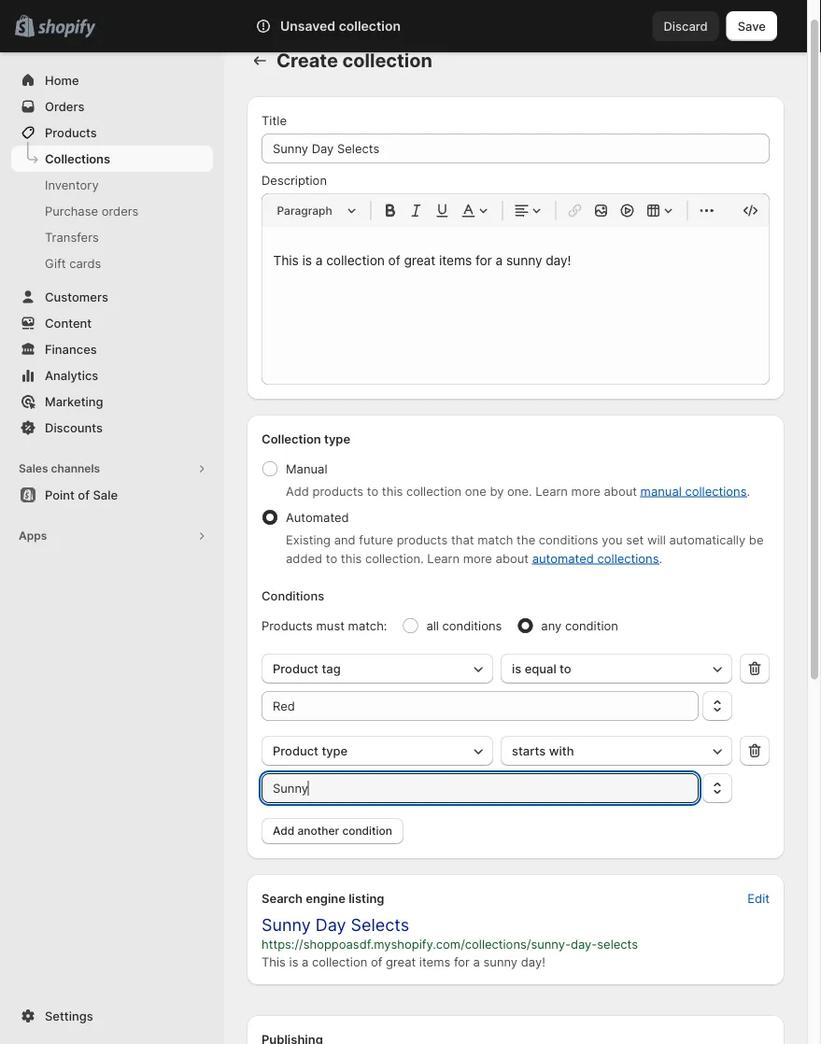 Task type: vqa. For each thing, say whether or not it's contained in the screenshot.
you
yes



Task type: locate. For each thing, give the bounding box(es) containing it.
0 horizontal spatial conditions
[[443, 619, 502, 633]]

product tag
[[273, 662, 341, 676]]

the
[[517, 533, 536, 547]]

1 horizontal spatial products
[[397, 533, 448, 547]]

condition inside button
[[342, 825, 392, 838]]

1 horizontal spatial of
[[371, 955, 383, 970]]

1 horizontal spatial a
[[473, 955, 480, 970]]

is inside sunny day selects https://shoppoasdf.myshopify.com/collections/sunny-day-selects this is a collection of great items for a sunny day!
[[289, 955, 299, 970]]

inventory link
[[11, 172, 213, 198]]

type
[[324, 432, 351, 446], [322, 744, 348, 758]]

be
[[749, 533, 764, 547]]

1 vertical spatial type
[[322, 744, 348, 758]]

to for add
[[367, 484, 379, 499]]

products up collection. at the bottom of page
[[397, 533, 448, 547]]

collection type
[[262, 432, 351, 446]]

to right equal
[[560, 662, 572, 676]]

to inside is equal to dropdown button
[[560, 662, 572, 676]]

add for add products to this collection one by one. learn more about manual collections .
[[286, 484, 309, 499]]

. down will
[[659, 551, 663, 566]]

1 vertical spatial products
[[397, 533, 448, 547]]

this down and
[[341, 551, 362, 566]]

manual
[[641, 484, 682, 499]]

conditions right all
[[443, 619, 502, 633]]

0 vertical spatial condition
[[565, 619, 618, 633]]

0 horizontal spatial about
[[496, 551, 529, 566]]

0 vertical spatial conditions
[[539, 533, 599, 547]]

day-
[[571, 937, 597, 952]]

product inside dropdown button
[[273, 662, 319, 676]]

2 vertical spatial to
[[560, 662, 572, 676]]

collection down day
[[312, 955, 368, 970]]

collections down set
[[598, 551, 659, 566]]

orders
[[45, 99, 85, 114]]

gift
[[45, 256, 66, 271]]

learn right one.
[[536, 484, 568, 499]]

collections
[[685, 484, 747, 499], [598, 551, 659, 566]]

product for product tag
[[273, 662, 319, 676]]

search for search engine listing
[[262, 892, 303, 906]]

1 vertical spatial product
[[273, 744, 319, 758]]

description
[[262, 173, 327, 187]]

type up add another condition
[[322, 744, 348, 758]]

add for add another condition
[[273, 825, 295, 838]]

a right this
[[302, 955, 309, 970]]

of left the sale
[[78, 488, 90, 502]]

collection up create collection
[[339, 18, 401, 34]]

gift cards
[[45, 256, 101, 271]]

any
[[541, 619, 562, 633]]

to up future
[[367, 484, 379, 499]]

sales
[[19, 462, 48, 476]]

existing and future products that match the conditions you set will automatically be added to this collection. learn more about
[[286, 533, 764, 566]]

a
[[302, 955, 309, 970], [473, 955, 480, 970]]

sunny
[[262, 915, 311, 936]]

purchase orders
[[45, 204, 139, 218]]

products
[[45, 125, 97, 140], [262, 619, 313, 633]]

1 product from the top
[[273, 662, 319, 676]]

1 vertical spatial search
[[262, 892, 303, 906]]

1 horizontal spatial to
[[367, 484, 379, 499]]

this
[[262, 955, 286, 970]]

product left tag on the left
[[273, 662, 319, 676]]

about left manual
[[604, 484, 637, 499]]

search
[[255, 19, 295, 33], [262, 892, 303, 906]]

type up the manual
[[324, 432, 351, 446]]

products for products
[[45, 125, 97, 140]]

collection
[[262, 432, 321, 446]]

about down the
[[496, 551, 529, 566]]

collection.
[[365, 551, 424, 566]]

a right for
[[473, 955, 480, 970]]

automatically
[[669, 533, 746, 547]]

settings link
[[11, 1004, 213, 1030]]

type for collection type
[[324, 432, 351, 446]]

2 product from the top
[[273, 744, 319, 758]]

1 horizontal spatial products
[[262, 619, 313, 633]]

products down conditions
[[262, 619, 313, 633]]

0 horizontal spatial a
[[302, 955, 309, 970]]

0 vertical spatial about
[[604, 484, 637, 499]]

learn inside the existing and future products that match the conditions you set will automatically be added to this collection. learn more about
[[427, 551, 460, 566]]

conditions
[[539, 533, 599, 547], [443, 619, 502, 633]]

https://shoppoasdf.myshopify.com/collections/sunny-
[[262, 937, 571, 952]]

1 horizontal spatial condition
[[565, 619, 618, 633]]

customers
[[45, 290, 108, 304]]

products inside the existing and future products that match the conditions you set will automatically be added to this collection. learn more about
[[397, 533, 448, 547]]

discard button
[[653, 11, 719, 41]]

product for product type
[[273, 744, 319, 758]]

channels
[[51, 462, 100, 476]]

starts
[[512, 744, 546, 758]]

manual
[[286, 462, 328, 476]]

0 horizontal spatial .
[[659, 551, 663, 566]]

by
[[490, 484, 504, 499]]

add down the manual
[[286, 484, 309, 499]]

is
[[512, 662, 522, 676], [289, 955, 299, 970]]

marketing
[[45, 394, 103, 409]]

search up create at the left top
[[255, 19, 295, 33]]

for
[[454, 955, 470, 970]]

and
[[334, 533, 356, 547]]

must
[[316, 619, 345, 633]]

0 vertical spatial more
[[572, 484, 601, 499]]

1 vertical spatial about
[[496, 551, 529, 566]]

that
[[451, 533, 474, 547]]

1 horizontal spatial learn
[[536, 484, 568, 499]]

1 vertical spatial condition
[[342, 825, 392, 838]]

products
[[313, 484, 364, 499], [397, 533, 448, 547]]

1 vertical spatial .
[[659, 551, 663, 566]]

None text field
[[262, 774, 699, 804]]

starts with button
[[501, 736, 733, 766]]

add left another
[[273, 825, 295, 838]]

0 vertical spatial search
[[255, 19, 295, 33]]

automated
[[532, 551, 594, 566]]

2 horizontal spatial to
[[560, 662, 572, 676]]

condition right another
[[342, 825, 392, 838]]

save button
[[727, 11, 778, 41]]

0 vertical spatial to
[[367, 484, 379, 499]]

1 horizontal spatial more
[[572, 484, 601, 499]]

set
[[626, 533, 644, 547]]

search inside search button
[[255, 19, 295, 33]]

0 vertical spatial this
[[382, 484, 403, 499]]

0 vertical spatial add
[[286, 484, 309, 499]]

0 horizontal spatial to
[[326, 551, 338, 566]]

collections up automatically
[[685, 484, 747, 499]]

discounts
[[45, 421, 103, 435]]

. up 'be'
[[747, 484, 750, 499]]

0 horizontal spatial this
[[341, 551, 362, 566]]

1 vertical spatial learn
[[427, 551, 460, 566]]

0 horizontal spatial learn
[[427, 551, 460, 566]]

0 horizontal spatial more
[[463, 551, 492, 566]]

settings
[[45, 1009, 93, 1024]]

0 horizontal spatial is
[[289, 955, 299, 970]]

customers link
[[11, 284, 213, 310]]

conditions inside the existing and future products that match the conditions you set will automatically be added to this collection. learn more about
[[539, 533, 599, 547]]

orders
[[102, 204, 139, 218]]

1 vertical spatial add
[[273, 825, 295, 838]]

0 vertical spatial of
[[78, 488, 90, 502]]

0 vertical spatial type
[[324, 432, 351, 446]]

about
[[604, 484, 637, 499], [496, 551, 529, 566]]

edit button
[[737, 886, 781, 912]]

1 vertical spatial collections
[[598, 551, 659, 566]]

home
[[45, 73, 79, 87]]

1 horizontal spatial collections
[[685, 484, 747, 499]]

add inside button
[[273, 825, 295, 838]]

0 vertical spatial .
[[747, 484, 750, 499]]

0 horizontal spatial products
[[45, 125, 97, 140]]

products up the automated
[[313, 484, 364, 499]]

another
[[298, 825, 339, 838]]

conditions up automated
[[539, 533, 599, 547]]

is right this
[[289, 955, 299, 970]]

of
[[78, 488, 90, 502], [371, 955, 383, 970]]

0 horizontal spatial products
[[313, 484, 364, 499]]

of inside button
[[78, 488, 90, 502]]

product inside dropdown button
[[273, 744, 319, 758]]

apps button
[[11, 523, 213, 549]]

condition right any
[[565, 619, 618, 633]]

0 horizontal spatial of
[[78, 488, 90, 502]]

1 vertical spatial conditions
[[443, 619, 502, 633]]

add another condition
[[273, 825, 392, 838]]

1 vertical spatial to
[[326, 551, 338, 566]]

1 vertical spatial products
[[262, 619, 313, 633]]

add products to this collection one by one. learn more about manual collections .
[[286, 484, 750, 499]]

products down orders
[[45, 125, 97, 140]]

1 vertical spatial of
[[371, 955, 383, 970]]

0 vertical spatial products
[[313, 484, 364, 499]]

1 horizontal spatial this
[[382, 484, 403, 499]]

more right one.
[[572, 484, 601, 499]]

1 vertical spatial is
[[289, 955, 299, 970]]

1 horizontal spatial conditions
[[539, 533, 599, 547]]

1 vertical spatial this
[[341, 551, 362, 566]]

is left equal
[[512, 662, 522, 676]]

1 vertical spatial more
[[463, 551, 492, 566]]

search up sunny
[[262, 892, 303, 906]]

product down product tag at the left of page
[[273, 744, 319, 758]]

inventory
[[45, 178, 99, 192]]

0 vertical spatial collections
[[685, 484, 747, 499]]

search engine listing
[[262, 892, 385, 906]]

product
[[273, 662, 319, 676], [273, 744, 319, 758]]

of left great
[[371, 955, 383, 970]]

1 horizontal spatial is
[[512, 662, 522, 676]]

type inside dropdown button
[[322, 744, 348, 758]]

more down that
[[463, 551, 492, 566]]

to down and
[[326, 551, 338, 566]]

0 vertical spatial is
[[512, 662, 522, 676]]

this up future
[[382, 484, 403, 499]]

you
[[602, 533, 623, 547]]

0 vertical spatial product
[[273, 662, 319, 676]]

0 vertical spatial products
[[45, 125, 97, 140]]

0 horizontal spatial condition
[[342, 825, 392, 838]]

discounts link
[[11, 415, 213, 441]]

to
[[367, 484, 379, 499], [326, 551, 338, 566], [560, 662, 572, 676]]

learn down that
[[427, 551, 460, 566]]

.
[[747, 484, 750, 499], [659, 551, 663, 566]]

all conditions
[[427, 619, 502, 633]]

sunny day selects https://shoppoasdf.myshopify.com/collections/sunny-day-selects this is a collection of great items for a sunny day!
[[262, 915, 638, 970]]

None text field
[[262, 692, 699, 721]]



Task type: describe. For each thing, give the bounding box(es) containing it.
selects
[[351, 915, 409, 936]]

gift cards link
[[11, 250, 213, 277]]

orders link
[[11, 93, 213, 120]]

content
[[45, 316, 92, 330]]

transfers link
[[11, 224, 213, 250]]

collections link
[[11, 146, 213, 172]]

products must match:
[[262, 619, 387, 633]]

selects
[[597, 937, 638, 952]]

analytics
[[45, 368, 98, 383]]

sale
[[93, 488, 118, 502]]

edit
[[748, 892, 770, 906]]

point
[[45, 488, 75, 502]]

point of sale link
[[11, 482, 213, 508]]

sunny
[[484, 955, 518, 970]]

day
[[316, 915, 346, 936]]

save
[[738, 19, 766, 33]]

is equal to button
[[501, 654, 733, 684]]

0 horizontal spatial collections
[[598, 551, 659, 566]]

product type button
[[262, 736, 493, 766]]

of inside sunny day selects https://shoppoasdf.myshopify.com/collections/sunny-day-selects this is a collection of great items for a sunny day!
[[371, 955, 383, 970]]

unsaved
[[280, 18, 336, 34]]

all
[[427, 619, 439, 633]]

tag
[[322, 662, 341, 676]]

Title text field
[[262, 134, 770, 164]]

one
[[465, 484, 487, 499]]

finances
[[45, 342, 97, 357]]

1 a from the left
[[302, 955, 309, 970]]

create
[[277, 49, 338, 72]]

match
[[478, 533, 513, 547]]

products link
[[11, 120, 213, 146]]

existing
[[286, 533, 331, 547]]

point of sale
[[45, 488, 118, 502]]

unsaved collection
[[280, 18, 401, 34]]

sales channels button
[[11, 456, 213, 482]]

sales channels
[[19, 462, 100, 476]]

2 a from the left
[[473, 955, 480, 970]]

1 horizontal spatial .
[[747, 484, 750, 499]]

any condition
[[541, 619, 618, 633]]

purchase orders link
[[11, 198, 213, 224]]

to for is
[[560, 662, 572, 676]]

items
[[419, 955, 451, 970]]

search button
[[224, 11, 653, 41]]

to inside the existing and future products that match the conditions you set will automatically be added to this collection. learn more about
[[326, 551, 338, 566]]

automated collections .
[[532, 551, 663, 566]]

match:
[[348, 619, 387, 633]]

great
[[386, 955, 416, 970]]

product type
[[273, 744, 348, 758]]

transfers
[[45, 230, 99, 244]]

purchase
[[45, 204, 98, 218]]

more inside the existing and future products that match the conditions you set will automatically be added to this collection. learn more about
[[463, 551, 492, 566]]

type for product type
[[322, 744, 348, 758]]

collection inside sunny day selects https://shoppoasdf.myshopify.com/collections/sunny-day-selects this is a collection of great items for a sunny day!
[[312, 955, 368, 970]]

discard
[[664, 19, 708, 33]]

is equal to
[[512, 662, 572, 676]]

create collection
[[277, 49, 433, 72]]

collection down unsaved collection
[[342, 49, 433, 72]]

analytics link
[[11, 363, 213, 389]]

product tag button
[[262, 654, 493, 684]]

paragraph
[[277, 204, 332, 217]]

collections
[[45, 151, 110, 166]]

one.
[[508, 484, 532, 499]]

content link
[[11, 310, 213, 336]]

search for search
[[255, 19, 295, 33]]

is inside dropdown button
[[512, 662, 522, 676]]

automated
[[286, 510, 349, 525]]

finances link
[[11, 336, 213, 363]]

future
[[359, 533, 393, 547]]

about inside the existing and future products that match the conditions you set will automatically be added to this collection. learn more about
[[496, 551, 529, 566]]

apps
[[19, 529, 47, 543]]

day!
[[521, 955, 546, 970]]

cards
[[69, 256, 101, 271]]

manual collections link
[[641, 484, 747, 499]]

will
[[648, 533, 666, 547]]

shopify image
[[38, 19, 96, 38]]

with
[[549, 744, 574, 758]]

added
[[286, 551, 323, 566]]

point of sale button
[[0, 482, 224, 508]]

products for products must match:
[[262, 619, 313, 633]]

paragraph button
[[270, 200, 363, 222]]

1 horizontal spatial about
[[604, 484, 637, 499]]

conditions
[[262, 589, 324, 603]]

engine
[[306, 892, 346, 906]]

listing
[[349, 892, 385, 906]]

0 vertical spatial learn
[[536, 484, 568, 499]]

this inside the existing and future products that match the conditions you set will automatically be added to this collection. learn more about
[[341, 551, 362, 566]]

automated collections link
[[532, 551, 659, 566]]

collection left the one
[[406, 484, 462, 499]]



